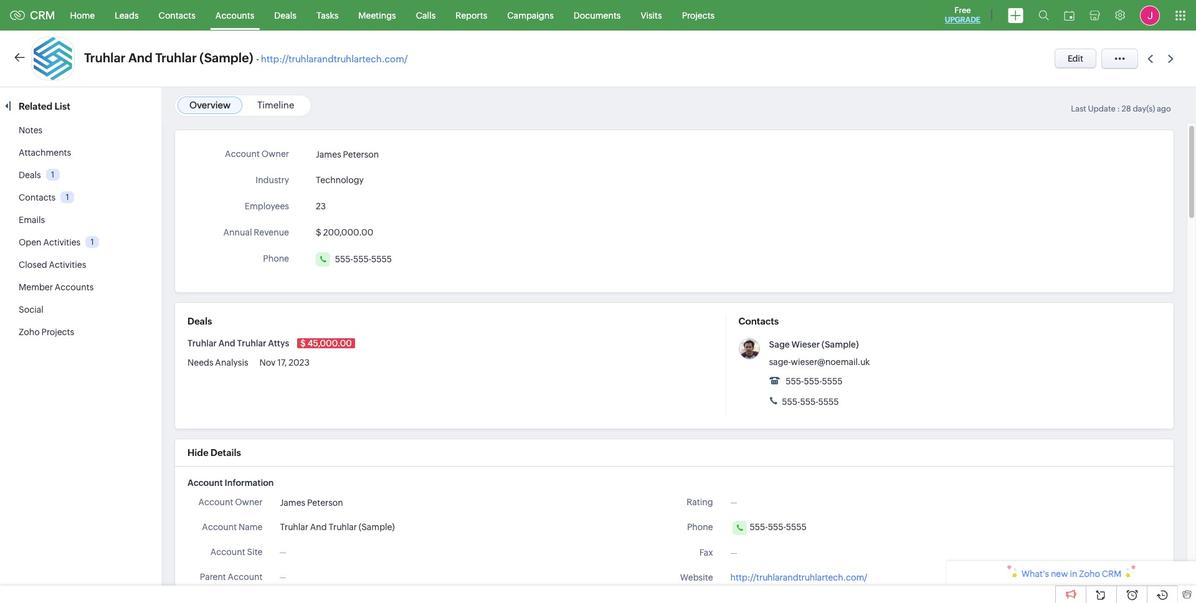 Task type: describe. For each thing, give the bounding box(es) containing it.
1 vertical spatial contacts
[[19, 193, 56, 203]]

last
[[1072, 104, 1087, 113]]

edit button
[[1055, 49, 1097, 69]]

sage-
[[770, 357, 791, 367]]

$ 45,000.00
[[300, 338, 352, 348]]

what's new in zoho crm link
[[947, 562, 1197, 586]]

truhlar and truhlar attys link
[[188, 338, 291, 348]]

$  200,000.00
[[316, 228, 374, 237]]

in
[[1071, 569, 1078, 579]]

crm link
[[10, 9, 55, 22]]

annual revenue
[[223, 228, 289, 237]]

meetings
[[359, 10, 396, 20]]

projects link
[[672, 0, 725, 30]]

social
[[19, 305, 43, 315]]

day(s)
[[1133, 104, 1156, 113]]

tasks link
[[307, 0, 349, 30]]

employees
[[245, 201, 289, 211]]

sage wieser (sample) link
[[770, 340, 859, 350]]

wieser
[[792, 340, 820, 350]]

account up industry
[[225, 149, 260, 159]]

zoho projects link
[[19, 327, 74, 337]]

home link
[[60, 0, 105, 30]]

emails
[[19, 215, 45, 225]]

1 vertical spatial contacts link
[[19, 193, 56, 203]]

social link
[[19, 305, 43, 315]]

$ for $  200,000.00
[[316, 228, 322, 237]]

profile element
[[1133, 0, 1168, 30]]

open activities
[[19, 237, 81, 247]]

1 vertical spatial deals
[[19, 170, 41, 180]]

2023
[[289, 358, 310, 368]]

0 vertical spatial contacts link
[[149, 0, 206, 30]]

1 horizontal spatial contacts
[[159, 10, 196, 20]]

open activities link
[[19, 237, 81, 247]]

analysis
[[215, 358, 248, 368]]

28
[[1122, 104, 1132, 113]]

closed
[[19, 260, 47, 270]]

$ for $ 45,000.00
[[300, 338, 306, 348]]

1 for deals
[[51, 170, 54, 179]]

0 horizontal spatial projects
[[41, 327, 74, 337]]

home
[[70, 10, 95, 20]]

visits link
[[631, 0, 672, 30]]

free upgrade
[[946, 6, 981, 24]]

0 vertical spatial deals link
[[265, 0, 307, 30]]

site
[[247, 547, 263, 557]]

0 vertical spatial http://truhlarandtruhlartech.com/ link
[[261, 54, 408, 64]]

name
[[239, 522, 263, 532]]

account down account site
[[228, 572, 263, 582]]

search image
[[1039, 10, 1050, 21]]

documents
[[574, 10, 621, 20]]

new
[[1052, 569, 1069, 579]]

member
[[19, 282, 53, 292]]

deals inside 'link'
[[274, 10, 297, 20]]

sage-wieser@noemail.uk link
[[770, 357, 870, 367]]

overview
[[189, 100, 231, 110]]

annual
[[223, 228, 252, 237]]

45,000.00
[[308, 338, 352, 348]]

needs analysis
[[188, 358, 250, 368]]

james peterson for technology
[[316, 150, 379, 160]]

james for truhlar and truhlar (sample)
[[280, 498, 306, 508]]

calls
[[416, 10, 436, 20]]

what's
[[1022, 569, 1050, 579]]

create menu element
[[1001, 0, 1032, 30]]

0 vertical spatial accounts
[[216, 10, 255, 20]]

0 horizontal spatial phone
[[263, 254, 289, 264]]

account owner for industry
[[225, 149, 289, 159]]

related
[[19, 101, 52, 112]]

details
[[211, 448, 241, 458]]

reports
[[456, 10, 488, 20]]

meetings link
[[349, 0, 406, 30]]

and for truhlar and truhlar attys
[[219, 338, 236, 348]]

overview link
[[189, 100, 231, 110]]

1 vertical spatial phone
[[687, 522, 713, 532]]

17,
[[277, 358, 287, 368]]

:
[[1118, 104, 1121, 113]]

account down account information
[[199, 497, 233, 507]]

notes link
[[19, 125, 43, 135]]

create menu image
[[1009, 8, 1024, 23]]

1 horizontal spatial http://truhlarandtruhlartech.com/ link
[[731, 573, 868, 583]]

leads link
[[105, 0, 149, 30]]

ago
[[1157, 104, 1172, 113]]

200,000.00
[[323, 228, 374, 237]]

hide
[[188, 448, 209, 458]]

owner for account name
[[235, 497, 263, 507]]

account site
[[211, 547, 263, 557]]

account name
[[202, 522, 263, 532]]

owner for industry
[[262, 149, 289, 159]]

peterson for technology
[[343, 150, 379, 160]]

closed activities link
[[19, 260, 86, 270]]

documents link
[[564, 0, 631, 30]]



Task type: vqa. For each thing, say whether or not it's contained in the screenshot.


Task type: locate. For each thing, give the bounding box(es) containing it.
activities for closed activities
[[49, 260, 86, 270]]

hide details
[[188, 448, 241, 458]]

1 horizontal spatial 1
[[66, 193, 69, 202]]

0 vertical spatial (sample)
[[200, 50, 254, 65]]

1 vertical spatial owner
[[235, 497, 263, 507]]

crm left home link
[[30, 9, 55, 22]]

0 horizontal spatial and
[[128, 50, 153, 65]]

owner down information
[[235, 497, 263, 507]]

0 horizontal spatial deals link
[[19, 170, 41, 180]]

hide details link
[[188, 448, 241, 458]]

closed activities
[[19, 260, 86, 270]]

1 vertical spatial $
[[300, 338, 306, 348]]

0 vertical spatial projects
[[682, 10, 715, 20]]

$ down 23
[[316, 228, 322, 237]]

2 vertical spatial 1
[[91, 237, 94, 247]]

0 horizontal spatial contacts
[[19, 193, 56, 203]]

notes
[[19, 125, 43, 135]]

0 vertical spatial deals
[[274, 10, 297, 20]]

contacts up sage
[[739, 316, 779, 327]]

1 up open activities link
[[66, 193, 69, 202]]

http://truhlarandtruhlartech.com/ link
[[261, 54, 408, 64], [731, 573, 868, 583]]

555-
[[335, 255, 353, 265], [353, 255, 372, 265], [786, 377, 804, 386], [804, 377, 823, 386], [783, 397, 801, 407], [801, 397, 819, 407], [750, 522, 768, 532], [768, 522, 787, 532]]

sage wieser (sample)
[[770, 340, 859, 350]]

crm
[[30, 9, 55, 22], [1103, 569, 1122, 579]]

1 vertical spatial accounts
[[55, 282, 94, 292]]

sage-wieser@noemail.uk
[[770, 357, 870, 367]]

peterson up truhlar and truhlar (sample)
[[307, 498, 343, 508]]

parent
[[200, 572, 226, 582]]

1 horizontal spatial deals link
[[265, 0, 307, 30]]

truhlar and truhlar (sample)
[[280, 522, 395, 532]]

deals down attachments
[[19, 170, 41, 180]]

james up truhlar and truhlar (sample)
[[280, 498, 306, 508]]

attachments
[[19, 148, 71, 158]]

campaigns
[[508, 10, 554, 20]]

deals link left tasks
[[265, 0, 307, 30]]

james peterson for truhlar and truhlar (sample)
[[280, 498, 343, 508]]

http://truhlarandtruhlartech.com/ inside truhlar and truhlar (sample) - http://truhlarandtruhlartech.com/
[[261, 54, 408, 64]]

contacts right leads 'link'
[[159, 10, 196, 20]]

account up account site
[[202, 522, 237, 532]]

1 vertical spatial peterson
[[307, 498, 343, 508]]

0 vertical spatial james peterson
[[316, 150, 379, 160]]

2 horizontal spatial and
[[310, 522, 327, 532]]

deals up needs at the bottom left
[[188, 316, 212, 327]]

james peterson up truhlar and truhlar (sample)
[[280, 498, 343, 508]]

0 horizontal spatial contacts link
[[19, 193, 56, 203]]

website
[[681, 573, 713, 583]]

search element
[[1032, 0, 1057, 31]]

1 vertical spatial 1
[[66, 193, 69, 202]]

account up the parent account
[[211, 547, 245, 557]]

activities up 'member accounts' link
[[49, 260, 86, 270]]

truhlar and truhlar attys
[[188, 338, 291, 348]]

1 for open activities
[[91, 237, 94, 247]]

2 horizontal spatial 1
[[91, 237, 94, 247]]

james peterson up technology
[[316, 150, 379, 160]]

0 vertical spatial phone
[[263, 254, 289, 264]]

accounts up truhlar and truhlar (sample) - http://truhlarandtruhlartech.com/
[[216, 10, 255, 20]]

open
[[19, 237, 41, 247]]

(sample) for truhlar and truhlar (sample)
[[359, 522, 395, 532]]

member accounts
[[19, 282, 94, 292]]

emails link
[[19, 215, 45, 225]]

account owner down account information
[[199, 497, 263, 507]]

1 for contacts
[[66, 193, 69, 202]]

activities up closed activities link
[[43, 237, 81, 247]]

james for technology
[[316, 150, 341, 160]]

0 horizontal spatial james
[[280, 498, 306, 508]]

contacts link right leads
[[149, 0, 206, 30]]

attachments link
[[19, 148, 71, 158]]

revenue
[[254, 228, 289, 237]]

1 horizontal spatial phone
[[687, 522, 713, 532]]

tasks
[[317, 10, 339, 20]]

zoho
[[19, 327, 40, 337], [1080, 569, 1101, 579]]

0 vertical spatial 1
[[51, 170, 54, 179]]

contacts
[[159, 10, 196, 20], [19, 193, 56, 203], [739, 316, 779, 327]]

1 horizontal spatial $
[[316, 228, 322, 237]]

1 horizontal spatial zoho
[[1080, 569, 1101, 579]]

james up technology
[[316, 150, 341, 160]]

campaigns link
[[498, 0, 564, 30]]

0 vertical spatial activities
[[43, 237, 81, 247]]

accounts
[[216, 10, 255, 20], [55, 282, 94, 292]]

account information
[[188, 478, 274, 488]]

phone down rating
[[687, 522, 713, 532]]

1 horizontal spatial deals
[[188, 316, 212, 327]]

1 vertical spatial deals link
[[19, 170, 41, 180]]

attys
[[268, 338, 289, 348]]

0 vertical spatial james
[[316, 150, 341, 160]]

last update : 28 day(s) ago
[[1072, 104, 1172, 113]]

2 vertical spatial (sample)
[[359, 522, 395, 532]]

projects right visits
[[682, 10, 715, 20]]

0 vertical spatial zoho
[[19, 327, 40, 337]]

wieser@noemail.uk
[[791, 357, 870, 367]]

information
[[225, 478, 274, 488]]

0 horizontal spatial http://truhlarandtruhlartech.com/
[[261, 54, 408, 64]]

next record image
[[1169, 55, 1177, 63]]

deals link down attachments
[[19, 170, 41, 180]]

1 horizontal spatial projects
[[682, 10, 715, 20]]

2 vertical spatial and
[[310, 522, 327, 532]]

related list
[[19, 101, 72, 112]]

contacts link up emails link
[[19, 193, 56, 203]]

0 horizontal spatial accounts
[[55, 282, 94, 292]]

leads
[[115, 10, 139, 20]]

account down hide
[[188, 478, 223, 488]]

1 horizontal spatial accounts
[[216, 10, 255, 20]]

0 vertical spatial $
[[316, 228, 322, 237]]

1 vertical spatial http://truhlarandtruhlartech.com/
[[731, 573, 868, 583]]

owner up industry
[[262, 149, 289, 159]]

account owner
[[225, 149, 289, 159], [199, 497, 263, 507]]

edit
[[1068, 54, 1084, 64]]

activities
[[43, 237, 81, 247], [49, 260, 86, 270]]

2 horizontal spatial contacts
[[739, 316, 779, 327]]

profile image
[[1141, 5, 1161, 25]]

timeline link
[[257, 100, 294, 110]]

0 vertical spatial peterson
[[343, 150, 379, 160]]

deals left tasks link
[[274, 10, 297, 20]]

nov 17, 2023
[[260, 358, 310, 368]]

rating
[[687, 497, 713, 507]]

parent account
[[200, 572, 263, 582]]

2 vertical spatial deals
[[188, 316, 212, 327]]

peterson for truhlar and truhlar (sample)
[[307, 498, 343, 508]]

projects down the social
[[41, 327, 74, 337]]

member accounts link
[[19, 282, 94, 292]]

1 horizontal spatial james
[[316, 150, 341, 160]]

reports link
[[446, 0, 498, 30]]

account owner up industry
[[225, 149, 289, 159]]

0 horizontal spatial http://truhlarandtruhlartech.com/ link
[[261, 54, 408, 64]]

accounts down closed activities link
[[55, 282, 94, 292]]

0 vertical spatial account owner
[[225, 149, 289, 159]]

0 horizontal spatial (sample)
[[200, 50, 254, 65]]

0 horizontal spatial $
[[300, 338, 306, 348]]

0 vertical spatial contacts
[[159, 10, 196, 20]]

1 vertical spatial and
[[219, 338, 236, 348]]

0 horizontal spatial 1
[[51, 170, 54, 179]]

fax
[[700, 548, 713, 558]]

1 vertical spatial (sample)
[[822, 340, 859, 350]]

5555
[[372, 255, 392, 265], [823, 377, 843, 386], [819, 397, 839, 407], [787, 522, 807, 532]]

what's new in zoho crm
[[1022, 569, 1122, 579]]

and for truhlar and truhlar (sample) - http://truhlarandtruhlartech.com/
[[128, 50, 153, 65]]

upgrade
[[946, 16, 981, 24]]

1 vertical spatial crm
[[1103, 569, 1122, 579]]

update
[[1089, 104, 1116, 113]]

0 horizontal spatial zoho
[[19, 327, 40, 337]]

list
[[55, 101, 70, 112]]

1 horizontal spatial contacts link
[[149, 0, 206, 30]]

0 vertical spatial http://truhlarandtruhlartech.com/
[[261, 54, 408, 64]]

1 horizontal spatial http://truhlarandtruhlartech.com/
[[731, 573, 868, 583]]

calendar image
[[1065, 10, 1075, 20]]

1 right "open activities"
[[91, 237, 94, 247]]

23
[[316, 201, 326, 211]]

0 horizontal spatial crm
[[30, 9, 55, 22]]

visits
[[641, 10, 662, 20]]

0 horizontal spatial deals
[[19, 170, 41, 180]]

account
[[225, 149, 260, 159], [188, 478, 223, 488], [199, 497, 233, 507], [202, 522, 237, 532], [211, 547, 245, 557], [228, 572, 263, 582]]

1 vertical spatial http://truhlarandtruhlartech.com/ link
[[731, 573, 868, 583]]

contacts up emails link
[[19, 193, 56, 203]]

1 vertical spatial account owner
[[199, 497, 263, 507]]

account owner for account name
[[199, 497, 263, 507]]

truhlar
[[84, 50, 126, 65], [155, 50, 197, 65], [188, 338, 217, 348], [237, 338, 267, 348], [280, 522, 309, 532], [329, 522, 357, 532]]

zoho right in
[[1080, 569, 1101, 579]]

1 vertical spatial projects
[[41, 327, 74, 337]]

zoho projects
[[19, 327, 74, 337]]

calls link
[[406, 0, 446, 30]]

deals link
[[265, 0, 307, 30], [19, 170, 41, 180]]

0 vertical spatial crm
[[30, 9, 55, 22]]

1 vertical spatial activities
[[49, 260, 86, 270]]

1 down attachments
[[51, 170, 54, 179]]

peterson up technology
[[343, 150, 379, 160]]

1 vertical spatial james
[[280, 498, 306, 508]]

zoho down the social
[[19, 327, 40, 337]]

1 horizontal spatial and
[[219, 338, 236, 348]]

$
[[316, 228, 322, 237], [300, 338, 306, 348]]

crm right in
[[1103, 569, 1122, 579]]

2 horizontal spatial deals
[[274, 10, 297, 20]]

(sample)
[[200, 50, 254, 65], [822, 340, 859, 350], [359, 522, 395, 532]]

and for truhlar and truhlar (sample)
[[310, 522, 327, 532]]

$ up 2023
[[300, 338, 306, 348]]

phone down revenue
[[263, 254, 289, 264]]

2 horizontal spatial (sample)
[[822, 340, 859, 350]]

2 vertical spatial contacts
[[739, 316, 779, 327]]

industry
[[256, 175, 289, 185]]

timeline
[[257, 100, 294, 110]]

1 vertical spatial james peterson
[[280, 498, 343, 508]]

truhlar and truhlar (sample) - http://truhlarandtruhlartech.com/
[[84, 50, 408, 65]]

(sample) for truhlar and truhlar (sample) - http://truhlarandtruhlartech.com/
[[200, 50, 254, 65]]

0 vertical spatial owner
[[262, 149, 289, 159]]

crm inside what's new in zoho crm link
[[1103, 569, 1122, 579]]

1 horizontal spatial (sample)
[[359, 522, 395, 532]]

activities for open activities
[[43, 237, 81, 247]]

previous record image
[[1148, 55, 1154, 63]]

nov
[[260, 358, 276, 368]]

1 horizontal spatial crm
[[1103, 569, 1122, 579]]

1 vertical spatial zoho
[[1080, 569, 1101, 579]]

needs
[[188, 358, 214, 368]]

free
[[955, 6, 972, 15]]

0 vertical spatial and
[[128, 50, 153, 65]]

technology
[[316, 175, 364, 185]]



